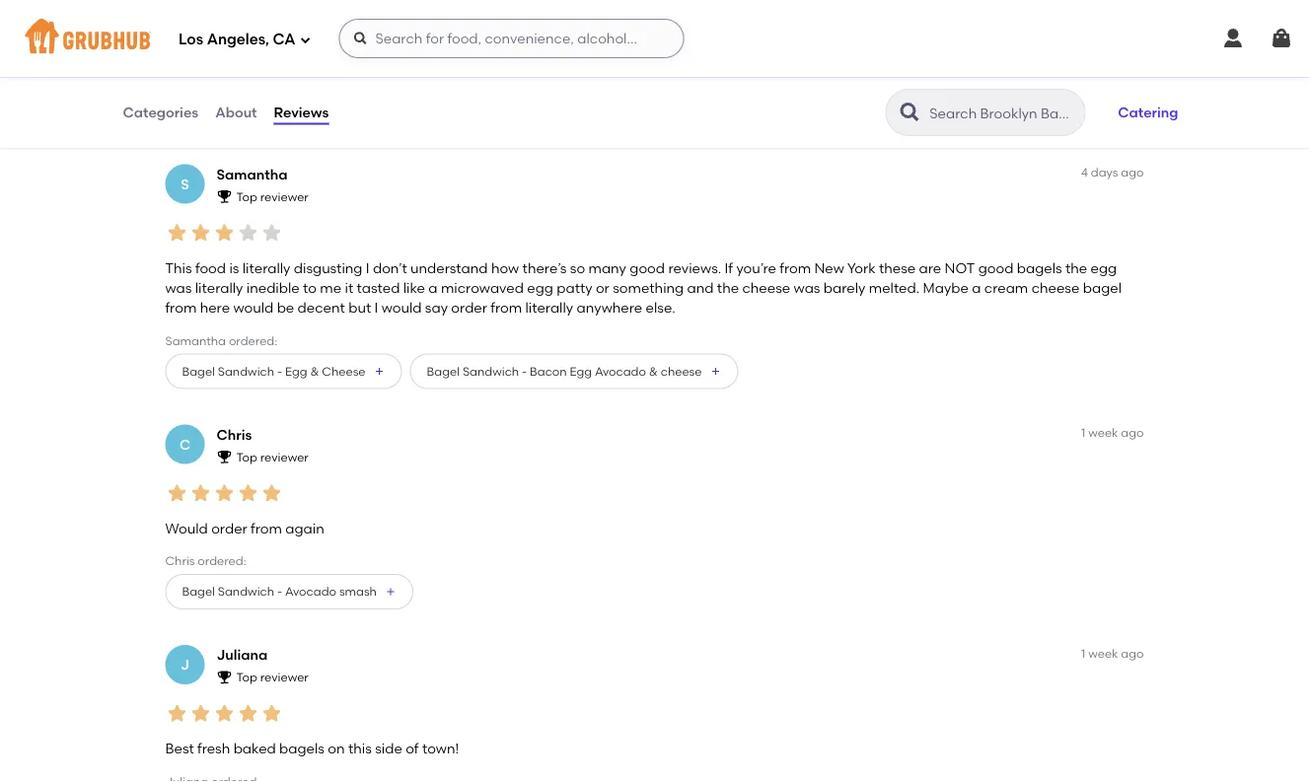 Task type: vqa. For each thing, say whether or not it's contained in the screenshot.
bottommost week
yes



Task type: describe. For each thing, give the bounding box(es) containing it.
literally down patty
[[526, 300, 574, 316]]

avocado inside button
[[595, 364, 646, 379]]

top for chris
[[236, 450, 257, 465]]

bagel for bagel sandwich -  egg & cheese
[[182, 364, 215, 379]]

- for avocado
[[277, 585, 282, 599]]

best fresh baked bagels on this side of town!
[[165, 741, 459, 758]]

avocado inside "button"
[[285, 585, 337, 599]]

bagel sandwich - avocado smash button
[[165, 575, 414, 610]]

week for best fresh baked bagels on this side of town!
[[1089, 647, 1119, 661]]

top reviewer for chris
[[236, 450, 309, 465]]

trophy icon image for juliana
[[217, 670, 232, 685]]

good for new
[[979, 260, 1014, 276]]

barely
[[824, 280, 866, 296]]

baked
[[234, 741, 276, 758]]

it
[[345, 280, 354, 296]]

egg inside button
[[570, 364, 592, 379]]

ordered: for order
[[198, 554, 246, 568]]

worst
[[564, 39, 601, 56]]

julia
[[165, 73, 193, 87]]

spread
[[230, 104, 272, 118]]

smash
[[339, 585, 377, 599]]

bagel inside this food is literally disgusting i don't understand how there's so many good reviews. if you're from new york these are not good bagels the egg was literally inedible to me it tasted like a microwaved egg patty or something and the cheese was barely melted. maybe a cream cheese bagel from here would be decent but i would say order from literally anywhere else.
[[1083, 280, 1122, 296]]

ordered: for don't
[[196, 73, 245, 87]]

say
[[425, 300, 448, 316]]

order inside this food is literally disgusting i don't understand how there's so many good reviews. if you're from new york these are not good bagels the egg was literally inedible to me it tasted like a microwaved egg patty or something and the cheese was barely melted. maybe a cream cheese bagel from here would be decent but i would say order from literally anywhere else.
[[451, 300, 488, 316]]

food
[[195, 260, 226, 276]]

- for egg
[[277, 364, 282, 379]]

tried.
[[704, 39, 738, 56]]

chai
[[852, 39, 881, 56]]

top for juliana
[[236, 671, 257, 685]]

top for samantha
[[236, 190, 257, 204]]

c
[[180, 436, 191, 453]]

bacon
[[530, 364, 567, 379]]

catering
[[1119, 104, 1179, 121]]

main navigation navigation
[[0, 0, 1310, 77]]

samantha for samantha
[[217, 166, 288, 183]]

patty
[[557, 280, 593, 296]]

decent
[[298, 300, 345, 316]]

though.)
[[1066, 39, 1122, 56]]

fresh
[[197, 741, 230, 758]]

bagel sandwich - bacon egg avocado & cheese
[[427, 364, 702, 379]]

4 days ago
[[1082, 165, 1144, 180]]

bagel for bagel sandwich - bacon egg avocado & cheese
[[427, 364, 460, 379]]

don't inside this food is literally disgusting i don't understand how there's so many good reviews. if you're from new york these are not good bagels the egg was literally inedible to me it tasted like a microwaved egg patty or something and the cheese was barely melted. maybe a cream cheese bagel from here would be decent but i would say order from literally anywhere else.
[[373, 260, 407, 276]]

literally right quite
[[488, 39, 536, 56]]

inedible
[[247, 280, 300, 296]]

i've
[[646, 39, 669, 56]]

ago for town!
[[1122, 647, 1144, 661]]

how
[[491, 260, 519, 276]]

ca
[[273, 31, 296, 48]]

maybe
[[923, 280, 969, 296]]

- for bacon
[[522, 364, 527, 379]]

bagel sandwich -  egg & cheese
[[182, 364, 366, 379]]

microwaved
[[441, 280, 524, 296]]

be
[[277, 300, 294, 316]]

if
[[725, 260, 733, 276]]

many
[[589, 260, 627, 276]]

are
[[920, 260, 942, 276]]

and
[[688, 280, 714, 296]]

cream
[[985, 280, 1029, 296]]

sandwich for avocado
[[218, 585, 274, 599]]

0 horizontal spatial &
[[218, 104, 227, 118]]

surprisingly
[[948, 39, 1024, 56]]

categories button
[[122, 77, 200, 148]]

would order from again
[[165, 520, 324, 537]]

angeles,
[[207, 31, 269, 48]]

bagel & spread
[[182, 104, 272, 118]]

bagel for bagel sandwich - avocado smash
[[182, 585, 215, 599]]

ordered: for food
[[229, 333, 278, 348]]

reviews
[[274, 104, 329, 121]]

of
[[406, 741, 419, 758]]

but inside this food is literally disgusting i don't understand how there's so many good reviews. if you're from new york these are not good bagels the egg was literally inedible to me it tasted like a microwaved egg patty or something and the cheese was barely melted. maybe a cream cheese bagel from here would be decent but i would say order from literally anywhere else.
[[349, 300, 371, 316]]

new
[[815, 260, 845, 276]]

1 for would order from again
[[1082, 426, 1086, 440]]

juliana
[[217, 647, 268, 664]]

i don't normally leave reviews, but this was quite literally the worst bagel i've ever tried. disgusting. (the chai latte was surprisingly good though.)
[[165, 39, 1122, 56]]

1 a from the left
[[429, 280, 438, 296]]

Search for food, convenience, alcohol... search field
[[339, 19, 684, 58]]

cheese
[[322, 364, 366, 379]]

0 horizontal spatial the
[[539, 39, 561, 56]]

4
[[1082, 165, 1089, 180]]

normally
[[210, 39, 268, 56]]

from left the new
[[780, 260, 812, 276]]

this food is literally disgusting i don't understand how there's so many good reviews. if you're from new york these are not good bagels the egg was literally inedible to me it tasted like a microwaved egg patty or something and the cheese was barely melted. maybe a cream cheese bagel from here would be decent but i would say order from literally anywhere else.
[[165, 260, 1122, 316]]

samantha ordered:
[[165, 333, 278, 348]]

julia ordered:
[[165, 73, 245, 87]]

tasted
[[357, 280, 400, 296]]

1 vertical spatial i
[[366, 260, 370, 276]]

here
[[200, 300, 230, 316]]

categories
[[123, 104, 199, 121]]

anywhere
[[577, 300, 643, 316]]

understand
[[411, 260, 488, 276]]

quite
[[450, 39, 485, 56]]

latte
[[884, 39, 915, 56]]



Task type: locate. For each thing, give the bounding box(es) containing it.
but down the it
[[349, 300, 371, 316]]

los
[[179, 31, 203, 48]]

reviews button
[[273, 77, 330, 148]]

2 top from the top
[[236, 450, 257, 465]]

0 vertical spatial 1
[[1082, 426, 1086, 440]]

literally up inedible
[[243, 260, 291, 276]]

town!
[[422, 741, 459, 758]]

the left worst
[[539, 39, 561, 56]]

0 horizontal spatial would
[[233, 300, 274, 316]]

j
[[181, 657, 189, 674]]

would
[[165, 520, 208, 537]]

2 vertical spatial top
[[236, 671, 257, 685]]

0 horizontal spatial don't
[[172, 39, 207, 56]]

1 vertical spatial chris
[[165, 554, 195, 568]]

these
[[879, 260, 916, 276]]

chris right c
[[217, 427, 252, 443]]

1 would from the left
[[233, 300, 274, 316]]

1
[[1082, 426, 1086, 440], [1082, 647, 1086, 661]]

this
[[394, 39, 417, 56], [348, 741, 372, 758]]

cheese inside button
[[661, 364, 702, 379]]

s
[[181, 176, 189, 192]]

bagel inside "button"
[[182, 585, 215, 599]]

1 horizontal spatial i
[[366, 260, 370, 276]]

or
[[596, 280, 610, 296]]

top reviewer
[[236, 190, 309, 204], [236, 450, 309, 465], [236, 671, 309, 685]]

0 vertical spatial order
[[451, 300, 488, 316]]

0 horizontal spatial cheese
[[661, 364, 702, 379]]

1 egg from the left
[[285, 364, 308, 379]]

week
[[1089, 426, 1119, 440], [1089, 647, 1119, 661]]

- left the bacon
[[522, 364, 527, 379]]

2 horizontal spatial i
[[375, 300, 378, 316]]

something
[[613, 280, 684, 296]]

reviewer for juliana
[[260, 671, 309, 685]]

1 1 from the top
[[1082, 426, 1086, 440]]

0 horizontal spatial egg
[[285, 364, 308, 379]]

would down inedible
[[233, 300, 274, 316]]

to
[[303, 280, 317, 296]]

i left los
[[165, 39, 169, 56]]

0 vertical spatial this
[[394, 39, 417, 56]]

0 horizontal spatial egg
[[527, 280, 554, 296]]

0 vertical spatial but
[[368, 39, 390, 56]]

search icon image
[[898, 101, 922, 124]]

reviewer
[[260, 190, 309, 204], [260, 450, 309, 465], [260, 671, 309, 685]]

bagel sandwich - avocado smash
[[182, 585, 377, 599]]

egg
[[285, 364, 308, 379], [570, 364, 592, 379]]

1 horizontal spatial &
[[310, 364, 319, 379]]

1 horizontal spatial the
[[717, 280, 739, 296]]

los angeles, ca
[[179, 31, 296, 48]]

2 vertical spatial ago
[[1122, 647, 1144, 661]]

cheese down you're
[[743, 280, 791, 296]]

1 horizontal spatial a
[[972, 280, 982, 296]]

star icon image
[[165, 221, 189, 245], [189, 221, 213, 245], [213, 221, 236, 245], [236, 221, 260, 245], [260, 221, 284, 245], [165, 482, 189, 506], [189, 482, 213, 506], [213, 482, 236, 506], [236, 482, 260, 506], [260, 482, 284, 506], [165, 702, 189, 726], [189, 702, 213, 726], [213, 702, 236, 726], [236, 702, 260, 726], [260, 702, 284, 726]]

bagel down chris ordered:
[[182, 585, 215, 599]]

days
[[1091, 165, 1119, 180]]

plus icon image for bagel sandwich - avocado smash
[[385, 586, 397, 598]]

- down "would order from again"
[[277, 585, 282, 599]]

1 vertical spatial top
[[236, 450, 257, 465]]

2 vertical spatial trophy icon image
[[217, 670, 232, 685]]

a
[[429, 280, 438, 296], [972, 280, 982, 296]]

bagel left i've
[[604, 39, 643, 56]]

don't up julia
[[172, 39, 207, 56]]

ordered: up bagel & spread
[[196, 73, 245, 87]]

top right c
[[236, 450, 257, 465]]

sandwich inside "button"
[[218, 585, 274, 599]]

i up tasted
[[366, 260, 370, 276]]

again
[[286, 520, 324, 537]]

1 week ago
[[1082, 426, 1144, 440], [1082, 647, 1144, 661]]

week for would order from again
[[1089, 426, 1119, 440]]

3 trophy icon image from the top
[[217, 670, 232, 685]]

ordered: down "would order from again"
[[198, 554, 246, 568]]

plus icon image right smash
[[385, 586, 397, 598]]

1 horizontal spatial don't
[[373, 260, 407, 276]]

samantha down "spread"
[[217, 166, 288, 183]]

top reviewer up "would order from again"
[[236, 450, 309, 465]]

chris down "would"
[[165, 554, 195, 568]]

good up cream
[[979, 260, 1014, 276]]

top reviewer for samantha
[[236, 190, 309, 204]]

the down if
[[717, 280, 739, 296]]

good up the something at the top of page
[[630, 260, 665, 276]]

cheese right cream
[[1032, 280, 1080, 296]]

1 horizontal spatial avocado
[[595, 364, 646, 379]]

bagel down say
[[427, 364, 460, 379]]

- inside button
[[522, 364, 527, 379]]

0 vertical spatial top reviewer
[[236, 190, 309, 204]]

& left "spread"
[[218, 104, 227, 118]]

ordered: up bagel sandwich -  egg & cheese
[[229, 333, 278, 348]]

1 horizontal spatial order
[[451, 300, 488, 316]]

0 vertical spatial egg
[[1091, 260, 1117, 276]]

ordered:
[[196, 73, 245, 87], [229, 333, 278, 348], [198, 554, 246, 568]]

0 vertical spatial reviewer
[[260, 190, 309, 204]]

from down microwaved
[[491, 300, 522, 316]]

3 ago from the top
[[1122, 647, 1144, 661]]

plus icon image down and
[[710, 366, 722, 378]]

&
[[218, 104, 227, 118], [310, 364, 319, 379], [649, 364, 658, 379]]

sandwich down chris ordered:
[[218, 585, 274, 599]]

- down be
[[277, 364, 282, 379]]

0 vertical spatial 1 week ago
[[1082, 426, 1144, 440]]

top reviewer for juliana
[[236, 671, 309, 685]]

about
[[215, 104, 257, 121]]

1 vertical spatial don't
[[373, 260, 407, 276]]

egg inside button
[[285, 364, 308, 379]]

0 vertical spatial bagel
[[604, 39, 643, 56]]

trophy icon image down juliana at left
[[217, 670, 232, 685]]

3 top from the top
[[236, 671, 257, 685]]

this right on
[[348, 741, 372, 758]]

1 trophy icon image from the top
[[217, 188, 232, 204]]

trophy icon image for samantha
[[217, 188, 232, 204]]

avocado
[[595, 364, 646, 379], [285, 585, 337, 599]]

1 week ago for would order from again
[[1082, 426, 1144, 440]]

literally
[[488, 39, 536, 56], [243, 260, 291, 276], [195, 280, 243, 296], [526, 300, 574, 316]]

bagel sandwich -  egg & cheese button
[[165, 354, 402, 390]]

sandwich left the bacon
[[463, 364, 519, 379]]

bagels
[[1017, 260, 1063, 276], [279, 741, 325, 758]]

0 vertical spatial bagels
[[1017, 260, 1063, 276]]

bagel inside button
[[427, 364, 460, 379]]

1 for best fresh baked bagels on this side of town!
[[1082, 647, 1086, 661]]

was right the latte
[[918, 39, 945, 56]]

avocado down anywhere
[[595, 364, 646, 379]]

1 vertical spatial reviewer
[[260, 450, 309, 465]]

0 vertical spatial top
[[236, 190, 257, 204]]

samantha for samantha ordered:
[[165, 333, 226, 348]]

top down juliana at left
[[236, 671, 257, 685]]

reviewer for chris
[[260, 450, 309, 465]]

0 horizontal spatial order
[[211, 520, 247, 537]]

0 horizontal spatial chris
[[165, 554, 195, 568]]

sandwich for egg
[[218, 364, 274, 379]]

don't up tasted
[[373, 260, 407, 276]]

a down not in the right top of the page
[[972, 280, 982, 296]]

bagels left on
[[279, 741, 325, 758]]

ever
[[672, 39, 701, 56]]

not
[[945, 260, 975, 276]]

so
[[570, 260, 585, 276]]

1 vertical spatial trophy icon image
[[217, 449, 232, 465]]

top reviewer up is on the top left
[[236, 190, 309, 204]]

sandwich
[[218, 364, 274, 379], [463, 364, 519, 379], [218, 585, 274, 599]]

1 vertical spatial ago
[[1122, 426, 1144, 440]]

from left again
[[251, 520, 282, 537]]

top right the s
[[236, 190, 257, 204]]

would down like
[[382, 300, 422, 316]]

1 vertical spatial egg
[[527, 280, 554, 296]]

order down microwaved
[[451, 300, 488, 316]]

was down the new
[[794, 280, 821, 296]]

1 horizontal spatial egg
[[1091, 260, 1117, 276]]

bagel for bagel & spread
[[182, 104, 215, 118]]

1 vertical spatial 1
[[1082, 647, 1086, 661]]

0 vertical spatial avocado
[[595, 364, 646, 379]]

& down else. at top
[[649, 364, 658, 379]]

plus icon image for bagel sandwich - bacon egg avocado & cheese
[[710, 366, 722, 378]]

avocado left smash
[[285, 585, 337, 599]]

this
[[165, 260, 192, 276]]

like
[[403, 280, 425, 296]]

egg left cheese
[[285, 364, 308, 379]]

good for (the
[[1027, 39, 1062, 56]]

1 horizontal spatial would
[[382, 300, 422, 316]]

catering button
[[1110, 91, 1188, 134]]

0 vertical spatial ago
[[1122, 165, 1144, 180]]

Search Brooklyn Bagel Bakery search field
[[928, 104, 1079, 122]]

1 horizontal spatial cheese
[[743, 280, 791, 296]]

trophy icon image right the s
[[217, 188, 232, 204]]

ago for how
[[1122, 165, 1144, 180]]

was down this
[[165, 280, 192, 296]]

ago
[[1122, 165, 1144, 180], [1122, 426, 1144, 440], [1122, 647, 1144, 661]]

bagels inside this food is literally disgusting i don't understand how there's so many good reviews. if you're from new york these are not good bagels the egg was literally inedible to me it tasted like a microwaved egg patty or something and the cheese was barely melted. maybe a cream cheese bagel from here would be decent but i would say order from literally anywhere else.
[[1017, 260, 1063, 276]]

plus icon image right cheese
[[374, 366, 385, 378]]

sandwich down samantha ordered:
[[218, 364, 274, 379]]

disgusting.
[[742, 39, 815, 56]]

1 top reviewer from the top
[[236, 190, 309, 204]]

would
[[233, 300, 274, 316], [382, 300, 422, 316]]

but right the reviews,
[[368, 39, 390, 56]]

reviewer down juliana at left
[[260, 671, 309, 685]]

0 horizontal spatial this
[[348, 741, 372, 758]]

2 vertical spatial reviewer
[[260, 671, 309, 685]]

melted.
[[869, 280, 920, 296]]

you're
[[737, 260, 777, 276]]

0 vertical spatial trophy icon image
[[217, 188, 232, 204]]

2 horizontal spatial the
[[1066, 260, 1088, 276]]

samantha down the here
[[165, 333, 226, 348]]

about button
[[214, 77, 258, 148]]

2 week from the top
[[1089, 647, 1119, 661]]

0 vertical spatial week
[[1089, 426, 1119, 440]]

trophy icon image
[[217, 188, 232, 204], [217, 449, 232, 465], [217, 670, 232, 685]]

was left quite
[[420, 39, 447, 56]]

0 vertical spatial don't
[[172, 39, 207, 56]]

plus icon image inside bagel sandwich -  egg & cheese button
[[374, 366, 385, 378]]

0 horizontal spatial good
[[630, 260, 665, 276]]

& inside button
[[649, 364, 658, 379]]

2 ago from the top
[[1122, 426, 1144, 440]]

2 horizontal spatial &
[[649, 364, 658, 379]]

-
[[277, 364, 282, 379], [522, 364, 527, 379], [277, 585, 282, 599]]

0 horizontal spatial avocado
[[285, 585, 337, 599]]

bagel down samantha ordered:
[[182, 364, 215, 379]]

top
[[236, 190, 257, 204], [236, 450, 257, 465], [236, 671, 257, 685]]

2 vertical spatial top reviewer
[[236, 671, 309, 685]]

2 horizontal spatial cheese
[[1032, 280, 1080, 296]]

from
[[780, 260, 812, 276], [165, 300, 197, 316], [491, 300, 522, 316], [251, 520, 282, 537]]

but
[[368, 39, 390, 56], [349, 300, 371, 316]]

2 egg from the left
[[570, 364, 592, 379]]

the down 4
[[1066, 260, 1088, 276]]

1 horizontal spatial this
[[394, 39, 417, 56]]

is
[[229, 260, 239, 276]]

1 top from the top
[[236, 190, 257, 204]]

best
[[165, 741, 194, 758]]

leave
[[272, 39, 308, 56]]

plus icon image for bagel & spread
[[279, 105, 291, 117]]

3 reviewer from the top
[[260, 671, 309, 685]]

bagel & spread button
[[165, 93, 308, 129]]

1 vertical spatial avocado
[[285, 585, 337, 599]]

0 horizontal spatial a
[[429, 280, 438, 296]]

on
[[328, 741, 345, 758]]

bagel sandwich - bacon egg avocado & cheese button
[[410, 354, 739, 390]]

1 horizontal spatial chris
[[217, 427, 252, 443]]

1 reviewer from the top
[[260, 190, 309, 204]]

reviewer up again
[[260, 450, 309, 465]]

chris
[[217, 427, 252, 443], [165, 554, 195, 568]]

reviewer up disgusting
[[260, 190, 309, 204]]

i
[[165, 39, 169, 56], [366, 260, 370, 276], [375, 300, 378, 316]]

reviewer for samantha
[[260, 190, 309, 204]]

0 vertical spatial i
[[165, 39, 169, 56]]

1 vertical spatial but
[[349, 300, 371, 316]]

2 would from the left
[[382, 300, 422, 316]]

plus icon image inside bagel sandwich - bacon egg avocado & cheese button
[[710, 366, 722, 378]]

trophy icon image right c
[[217, 449, 232, 465]]

york
[[848, 260, 876, 276]]

1 1 week ago from the top
[[1082, 426, 1144, 440]]

chris for chris
[[217, 427, 252, 443]]

2 1 from the top
[[1082, 647, 1086, 661]]

1 horizontal spatial egg
[[570, 364, 592, 379]]

good left though.) at the top right
[[1027, 39, 1062, 56]]

plus icon image for bagel sandwich -  egg & cheese
[[374, 366, 385, 378]]

sandwich for bacon
[[463, 364, 519, 379]]

1 ago from the top
[[1122, 165, 1144, 180]]

don't
[[172, 39, 207, 56], [373, 260, 407, 276]]

2 top reviewer from the top
[[236, 450, 309, 465]]

plus icon image
[[279, 105, 291, 117], [374, 366, 385, 378], [710, 366, 722, 378], [385, 586, 397, 598]]

1 horizontal spatial good
[[979, 260, 1014, 276]]

bagel down the julia ordered:
[[182, 104, 215, 118]]

- inside "button"
[[277, 585, 282, 599]]

1 week from the top
[[1089, 426, 1119, 440]]

1 vertical spatial 1 week ago
[[1082, 647, 1144, 661]]

- inside button
[[277, 364, 282, 379]]

1 week ago for best fresh baked bagels on this side of town!
[[1082, 647, 1144, 661]]

(the
[[818, 39, 848, 56]]

0 vertical spatial ordered:
[[196, 73, 245, 87]]

1 vertical spatial bagels
[[279, 741, 325, 758]]

from left the here
[[165, 300, 197, 316]]

1 vertical spatial the
[[1066, 260, 1088, 276]]

1 vertical spatial ordered:
[[229, 333, 278, 348]]

plus icon image inside bagel sandwich - avocado smash "button"
[[385, 586, 397, 598]]

0 vertical spatial samantha
[[217, 166, 288, 183]]

1 horizontal spatial bagels
[[1017, 260, 1063, 276]]

egg down days at right
[[1091, 260, 1117, 276]]

reviews.
[[669, 260, 722, 276]]

0 horizontal spatial i
[[165, 39, 169, 56]]

svg image
[[1222, 27, 1246, 50], [1270, 27, 1294, 50], [353, 31, 369, 46], [299, 34, 311, 46]]

2 a from the left
[[972, 280, 982, 296]]

2 trophy icon image from the top
[[217, 449, 232, 465]]

trophy icon image for chris
[[217, 449, 232, 465]]

else.
[[646, 300, 676, 316]]

2 vertical spatial ordered:
[[198, 554, 246, 568]]

1 vertical spatial this
[[348, 741, 372, 758]]

plus icon image inside bagel & spread button
[[279, 105, 291, 117]]

good
[[1027, 39, 1062, 56], [630, 260, 665, 276], [979, 260, 1014, 276]]

2 horizontal spatial good
[[1027, 39, 1062, 56]]

2 reviewer from the top
[[260, 450, 309, 465]]

1 vertical spatial top reviewer
[[236, 450, 309, 465]]

top reviewer down juliana at left
[[236, 671, 309, 685]]

egg right the bacon
[[570, 364, 592, 379]]

bagel
[[604, 39, 643, 56], [1083, 280, 1122, 296]]

chris ordered:
[[165, 554, 246, 568]]

this left quite
[[394, 39, 417, 56]]

1 vertical spatial bagel
[[1083, 280, 1122, 296]]

a right like
[[429, 280, 438, 296]]

was
[[420, 39, 447, 56], [918, 39, 945, 56], [165, 280, 192, 296], [794, 280, 821, 296]]

disgusting
[[294, 260, 363, 276]]

1 vertical spatial week
[[1089, 647, 1119, 661]]

0 horizontal spatial bagel
[[604, 39, 643, 56]]

0 vertical spatial the
[[539, 39, 561, 56]]

order up chris ordered:
[[211, 520, 247, 537]]

sandwich inside button
[[218, 364, 274, 379]]

0 horizontal spatial bagels
[[279, 741, 325, 758]]

sandwich inside button
[[463, 364, 519, 379]]

egg down there's in the top of the page
[[527, 280, 554, 296]]

side
[[375, 741, 403, 758]]

0 vertical spatial chris
[[217, 427, 252, 443]]

1 horizontal spatial bagel
[[1083, 280, 1122, 296]]

1 vertical spatial samantha
[[165, 333, 226, 348]]

plus icon image right "spread"
[[279, 105, 291, 117]]

bagels up cream
[[1017, 260, 1063, 276]]

chris for chris ordered:
[[165, 554, 195, 568]]

cheese down else. at top
[[661, 364, 702, 379]]

me
[[320, 280, 342, 296]]

1 vertical spatial order
[[211, 520, 247, 537]]

there's
[[523, 260, 567, 276]]

2 vertical spatial i
[[375, 300, 378, 316]]

reviews,
[[311, 39, 364, 56]]

i down tasted
[[375, 300, 378, 316]]

2 vertical spatial the
[[717, 280, 739, 296]]

3 top reviewer from the top
[[236, 671, 309, 685]]

literally up the here
[[195, 280, 243, 296]]

bagel right cream
[[1083, 280, 1122, 296]]

2 1 week ago from the top
[[1082, 647, 1144, 661]]

& left cheese
[[310, 364, 319, 379]]



